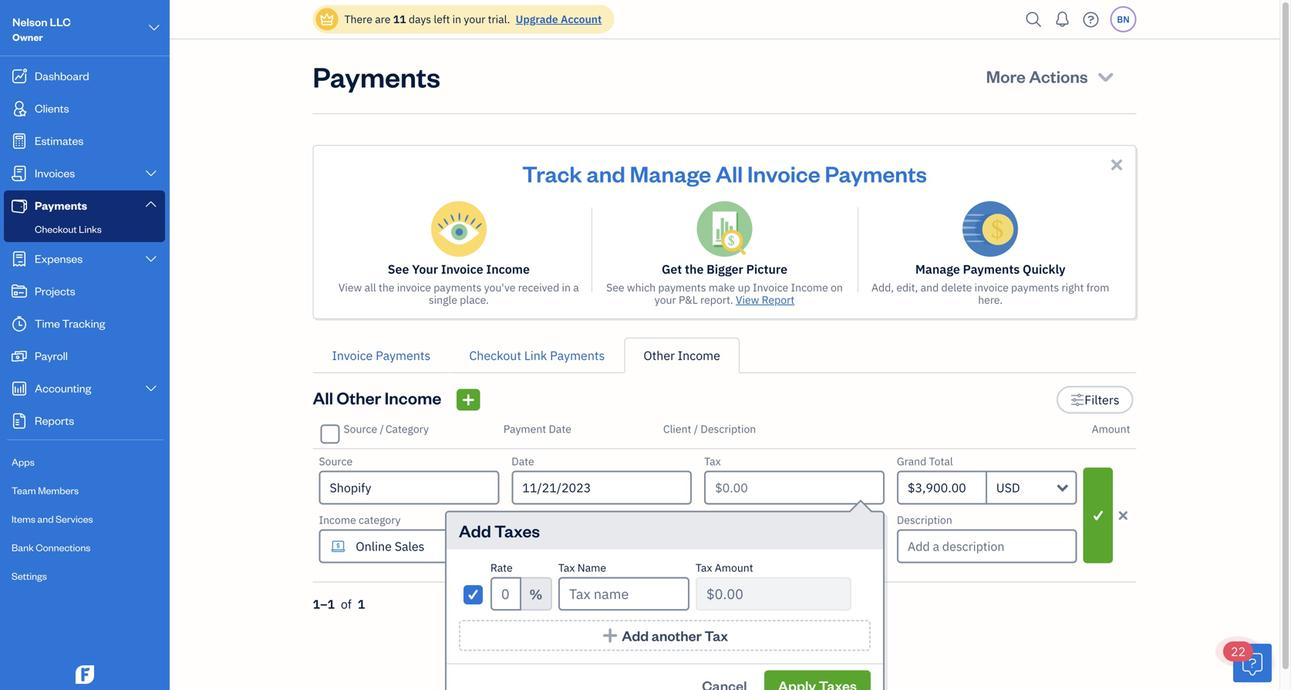 Task type: vqa. For each thing, say whether or not it's contained in the screenshot.
right Date
yes



Task type: locate. For each thing, give the bounding box(es) containing it.
0 vertical spatial date
[[549, 422, 572, 436]]

connections
[[36, 541, 91, 554]]

checkout link payments
[[469, 348, 605, 364]]

assign
[[704, 513, 736, 527]]

all down invoice payments
[[313, 387, 333, 409]]

0 vertical spatial all
[[716, 159, 743, 188]]

payment left method
[[512, 513, 555, 527]]

0 horizontal spatial invoice
[[397, 280, 431, 295]]

1 vertical spatial chevron large down image
[[144, 198, 158, 210]]

payments inside manage payments quickly add, edit, and delete invoice payments right from here.
[[1011, 280, 1059, 295]]

3 payments from the left
[[1011, 280, 1059, 295]]

0 vertical spatial payment
[[504, 422, 546, 436]]

0 horizontal spatial see
[[388, 261, 409, 277]]

online
[[356, 538, 392, 555]]

2 horizontal spatial view
[[736, 293, 759, 307]]

payments down quickly
[[1011, 280, 1059, 295]]

/ left category on the left bottom of page
[[380, 422, 384, 436]]

0 vertical spatial manage
[[630, 159, 711, 188]]

view left archived
[[652, 622, 677, 636]]

add left the taxes
[[459, 520, 491, 542]]

1 horizontal spatial manage
[[916, 261, 960, 277]]

2 payments from the left
[[658, 280, 706, 295]]

Source text field
[[321, 473, 498, 503]]

chevron large down image
[[147, 19, 161, 37], [144, 253, 158, 265], [144, 383, 158, 395]]

the right get
[[685, 261, 704, 277]]

0 horizontal spatial add
[[459, 520, 491, 542]]

income down "amount (usd)" text field
[[760, 622, 798, 636]]

1 vertical spatial source
[[319, 454, 353, 469]]

delete
[[942, 280, 972, 295]]

add right plus icon
[[622, 627, 649, 645]]

up
[[738, 280, 750, 295]]

1 horizontal spatial payments
[[658, 280, 706, 295]]

checkout
[[35, 223, 77, 235], [469, 348, 522, 364]]

or deleted
[[700, 646, 750, 661]]

amount up "amount (usd)" text field
[[715, 561, 753, 575]]

items
[[12, 513, 35, 525]]

chevron large down image up checkout links link
[[144, 198, 158, 210]]

filters button
[[1057, 386, 1134, 414]]

0 vertical spatial source
[[344, 422, 377, 436]]

chevron large down image up payments link
[[144, 167, 158, 180]]

add inside button
[[622, 627, 649, 645]]

picture
[[746, 261, 788, 277]]

see left which
[[606, 280, 625, 295]]

and right edit,
[[921, 280, 939, 295]]

2 chevron large down image from the top
[[144, 198, 158, 210]]

tax up $0.00
[[704, 454, 721, 469]]

see your invoice income image
[[431, 201, 487, 257]]

payments
[[434, 280, 482, 295], [658, 280, 706, 295], [1011, 280, 1059, 295]]

1 horizontal spatial the
[[685, 261, 704, 277]]

date down payment date button
[[512, 454, 534, 469]]

invoice inside manage payments quickly add, edit, and delete invoice payments right from here.
[[975, 280, 1009, 295]]

add for add taxes
[[459, 520, 491, 542]]

client
[[663, 422, 692, 436]]

0 vertical spatial the
[[685, 261, 704, 277]]

and right 'track'
[[587, 159, 626, 188]]

make
[[709, 280, 735, 295]]

more
[[986, 65, 1026, 87]]

team
[[12, 484, 36, 497]]

tax down assign
[[696, 561, 712, 575]]

tax for tax name
[[558, 561, 575, 575]]

source / category
[[344, 422, 429, 436]]

1 horizontal spatial checkout
[[469, 348, 522, 364]]

income category
[[319, 513, 401, 527]]

checkout up expenses
[[35, 223, 77, 235]]

crown image
[[319, 11, 335, 27]]

1 vertical spatial all
[[313, 387, 333, 409]]

grand
[[897, 454, 927, 469]]

in
[[453, 12, 461, 26], [562, 280, 571, 295]]

1 vertical spatial add
[[622, 627, 649, 645]]

1 horizontal spatial /
[[694, 422, 698, 436]]

apps link
[[4, 449, 165, 476]]

1 horizontal spatial amount
[[1092, 422, 1131, 436]]

1 payments from the left
[[434, 280, 482, 295]]

view archived other income
[[652, 622, 798, 636]]

add another tax button
[[459, 620, 871, 652]]

invoices
[[35, 165, 75, 180]]

tax for tax
[[704, 454, 721, 469]]

more actions
[[986, 65, 1088, 87]]

view inside see your invoice income view all the invoice payments you've received in a single place.
[[339, 280, 362, 295]]

view left all
[[339, 280, 362, 295]]

1 vertical spatial in
[[562, 280, 571, 295]]

time
[[35, 316, 60, 331]]

1 vertical spatial your
[[655, 293, 676, 307]]

2 vertical spatial and
[[37, 513, 54, 525]]

1 horizontal spatial description
[[897, 513, 953, 527]]

add
[[459, 520, 491, 542], [622, 627, 649, 645]]

your
[[412, 261, 438, 277]]

date up date in mm/dd/yyyy format 'text field'
[[549, 422, 572, 436]]

time tracking link
[[4, 309, 165, 339]]

all other income
[[313, 387, 442, 409]]

see left your
[[388, 261, 409, 277]]

you've
[[484, 280, 516, 295]]

other down which
[[644, 348, 675, 364]]

tax left name
[[558, 561, 575, 575]]

payments for add,
[[1011, 280, 1059, 295]]

1 vertical spatial see
[[606, 280, 625, 295]]

description down the grand total (usd) text box at the bottom of the page
[[897, 513, 953, 527]]

other up source / category
[[337, 387, 381, 409]]

payments down your
[[434, 280, 482, 295]]

0 vertical spatial other
[[644, 348, 675, 364]]

close image
[[1108, 156, 1126, 174]]

settings image
[[1071, 391, 1085, 409]]

tax for tax amount
[[696, 561, 712, 575]]

checkout for checkout link payments
[[469, 348, 522, 364]]

0 horizontal spatial and
[[37, 513, 54, 525]]

other up the deleted link
[[728, 622, 758, 636]]

0 horizontal spatial view
[[339, 280, 362, 295]]

in right "left"
[[453, 12, 461, 26]]

income
[[486, 261, 530, 277], [791, 280, 828, 295], [678, 348, 720, 364], [385, 387, 442, 409], [319, 513, 356, 527], [760, 622, 798, 636]]

0 horizontal spatial /
[[380, 422, 384, 436]]

tax name
[[558, 561, 606, 575]]

and inside main element
[[37, 513, 54, 525]]

payroll link
[[4, 341, 165, 372]]

0 horizontal spatial the
[[379, 280, 395, 295]]

0 vertical spatial description
[[701, 422, 756, 436]]

see for your
[[388, 261, 409, 277]]

0 horizontal spatial amount
[[715, 561, 753, 575]]

0 vertical spatial add
[[459, 520, 491, 542]]

view report
[[736, 293, 795, 307]]

search image
[[1022, 8, 1046, 31]]

invoice down your
[[397, 280, 431, 295]]

payments for income
[[434, 280, 482, 295]]

payments inside see your invoice income view all the invoice payments you've received in a single place.
[[434, 280, 482, 295]]

source down all other income
[[344, 422, 377, 436]]

0 vertical spatial see
[[388, 261, 409, 277]]

11
[[393, 12, 406, 26]]

payment method
[[512, 513, 595, 527]]

source down source / category
[[319, 454, 353, 469]]

0 horizontal spatial other
[[337, 387, 381, 409]]

0 horizontal spatial manage
[[630, 159, 711, 188]]

see inside see your invoice income view all the invoice payments you've received in a single place.
[[388, 261, 409, 277]]

your left trial.
[[464, 12, 485, 26]]

or
[[700, 646, 710, 661]]

in left 'a'
[[562, 280, 571, 295]]

1 vertical spatial manage
[[916, 261, 960, 277]]

1 vertical spatial payment
[[512, 513, 555, 527]]

your left p&l
[[655, 293, 676, 307]]

all
[[365, 280, 376, 295]]

projects
[[35, 284, 75, 298]]

chevron large down image inside invoices link
[[144, 167, 158, 180]]

report image
[[10, 414, 29, 429]]

view for view report
[[736, 293, 759, 307]]

left
[[434, 12, 450, 26]]

1 vertical spatial other
[[337, 387, 381, 409]]

tax inside button
[[705, 627, 728, 645]]

chevron large down image inside accounting link
[[144, 383, 158, 395]]

0 horizontal spatial checkout
[[35, 223, 77, 235]]

/
[[380, 422, 384, 436], [694, 422, 698, 436]]

and for manage
[[587, 159, 626, 188]]

usd button
[[987, 471, 1077, 505]]

chevron large down image for accounting
[[144, 383, 158, 395]]

assign to client
[[704, 513, 778, 527]]

checkout links
[[35, 223, 102, 235]]

/ right client
[[694, 422, 698, 436]]

amount down filters
[[1092, 422, 1131, 436]]

deleted
[[713, 646, 750, 661]]

invoice right delete at the right of page
[[975, 280, 1009, 295]]

1 vertical spatial and
[[921, 280, 939, 295]]

add new other income entry image
[[461, 391, 476, 409]]

clients link
[[4, 93, 165, 124]]

get the bigger picture image
[[697, 201, 753, 257]]

0 horizontal spatial description
[[701, 422, 756, 436]]

chevron large down image for expenses
[[144, 253, 158, 265]]

1 invoice from the left
[[397, 280, 431, 295]]

payment down link
[[504, 422, 546, 436]]

0 vertical spatial in
[[453, 12, 461, 26]]

1 chevron large down image from the top
[[144, 167, 158, 180]]

chevron large down image
[[144, 167, 158, 180], [144, 198, 158, 210]]

1 horizontal spatial date
[[549, 422, 572, 436]]

22
[[1231, 644, 1246, 660]]

/ for category
[[380, 422, 384, 436]]

payment date
[[504, 422, 572, 436]]

income left on
[[791, 280, 828, 295]]

main element
[[0, 0, 208, 690]]

source for source / category
[[344, 422, 377, 436]]

upgrade
[[516, 12, 558, 26]]

Amount (USD) text field
[[696, 577, 852, 611]]

reports
[[35, 413, 74, 428]]

quickly
[[1023, 261, 1066, 277]]

1 / from the left
[[380, 422, 384, 436]]

track and manage all invoice payments
[[522, 159, 927, 188]]

Income category field
[[319, 530, 499, 564]]

other income link
[[624, 338, 740, 373]]

0 vertical spatial checkout
[[35, 223, 77, 235]]

2 horizontal spatial payments
[[1011, 280, 1059, 295]]

1 vertical spatial date
[[512, 454, 534, 469]]

invoice image
[[10, 166, 29, 181]]

0 horizontal spatial payments
[[434, 280, 482, 295]]

0 vertical spatial your
[[464, 12, 485, 26]]

0 vertical spatial chevron large down image
[[144, 167, 158, 180]]

checkout left link
[[469, 348, 522, 364]]

see inside see which payments make up invoice income on your p&l report.
[[606, 280, 625, 295]]

description right client
[[701, 422, 756, 436]]

rate
[[491, 561, 513, 575]]

links
[[79, 223, 102, 235]]

1 horizontal spatial your
[[655, 293, 676, 307]]

1 vertical spatial the
[[379, 280, 395, 295]]

income down p&l
[[678, 348, 720, 364]]

payments
[[313, 58, 440, 95], [825, 159, 927, 188], [35, 198, 87, 213], [963, 261, 1020, 277], [376, 348, 431, 364], [550, 348, 605, 364]]

2 invoice from the left
[[975, 280, 1009, 295]]

cancel image
[[1116, 506, 1131, 525]]

timer image
[[10, 316, 29, 332]]

nelson llc owner
[[12, 14, 71, 43]]

the inside see your invoice income view all the invoice payments you've received in a single place.
[[379, 280, 395, 295]]

dashboard image
[[10, 69, 29, 84]]

income up 'you've'
[[486, 261, 530, 277]]

$0.00
[[715, 480, 748, 496]]

and right the 'items'
[[37, 513, 54, 525]]

1 vertical spatial description
[[897, 513, 953, 527]]

owner
[[12, 30, 43, 43]]

1 horizontal spatial in
[[562, 280, 571, 295]]

see your invoice income view all the invoice payments you've received in a single place.
[[339, 261, 579, 307]]

0 vertical spatial and
[[587, 159, 626, 188]]

2 / from the left
[[694, 422, 698, 436]]

manage inside manage payments quickly add, edit, and delete invoice payments right from here.
[[916, 261, 960, 277]]

payment
[[504, 422, 546, 436], [512, 513, 555, 527]]

1 horizontal spatial view
[[652, 622, 677, 636]]

invoice
[[748, 159, 821, 188], [441, 261, 483, 277], [753, 280, 789, 295], [332, 348, 373, 364]]

1 horizontal spatial add
[[622, 627, 649, 645]]

chevron large down image inside "expenses" link
[[144, 253, 158, 265]]

1 horizontal spatial invoice
[[975, 280, 1009, 295]]

tax up or deleted
[[705, 627, 728, 645]]

grand total
[[897, 454, 953, 469]]

the right all
[[379, 280, 395, 295]]

category
[[386, 422, 429, 436]]

22 button
[[1224, 642, 1272, 683]]

all up get the bigger picture
[[716, 159, 743, 188]]

2 vertical spatial chevron large down image
[[144, 383, 158, 395]]

Tax Rate (Percentage) text field
[[491, 577, 521, 611]]

1–1 of 1
[[313, 596, 365, 613]]

see for which
[[606, 280, 625, 295]]

0 horizontal spatial in
[[453, 12, 461, 26]]

1 vertical spatial checkout
[[469, 348, 522, 364]]

2 horizontal spatial and
[[921, 280, 939, 295]]

invoice for your
[[397, 280, 431, 295]]

view
[[339, 280, 362, 295], [736, 293, 759, 307], [652, 622, 677, 636]]

payments down get
[[658, 280, 706, 295]]

checkout inside main element
[[35, 223, 77, 235]]

view right "make"
[[736, 293, 759, 307]]

2 horizontal spatial other
[[728, 622, 758, 636]]

invoice for payments
[[975, 280, 1009, 295]]

more actions button
[[973, 58, 1131, 95]]

single
[[429, 293, 457, 307]]

amount
[[1092, 422, 1131, 436], [715, 561, 753, 575]]

payment for payment date
[[504, 422, 546, 436]]

archived
[[679, 622, 726, 636]]

1 horizontal spatial and
[[587, 159, 626, 188]]

invoice inside see your invoice income view all the invoice payments you've received in a single place.
[[397, 280, 431, 295]]

on
[[831, 280, 843, 295]]

1 horizontal spatial see
[[606, 280, 625, 295]]

date
[[549, 422, 572, 436], [512, 454, 534, 469]]

tax
[[704, 454, 721, 469], [558, 561, 575, 575], [696, 561, 712, 575], [705, 627, 728, 645]]

1 horizontal spatial other
[[644, 348, 675, 364]]

1 vertical spatial chevron large down image
[[144, 253, 158, 265]]



Task type: describe. For each thing, give the bounding box(es) containing it.
money image
[[10, 349, 29, 364]]

payments link
[[4, 191, 165, 220]]

0 vertical spatial chevron large down image
[[147, 19, 161, 37]]

bn
[[1117, 13, 1130, 25]]

bank connections
[[12, 541, 91, 554]]

0 vertical spatial amount
[[1092, 422, 1131, 436]]

1
[[358, 596, 365, 613]]

reports link
[[4, 406, 165, 437]]

invoices link
[[4, 158, 165, 189]]

check image
[[466, 587, 480, 603]]

get the bigger picture
[[662, 261, 788, 277]]

notifications image
[[1050, 4, 1075, 35]]

chevron large down image for invoices
[[144, 167, 158, 180]]

checkout link payments link
[[450, 338, 624, 373]]

total
[[929, 454, 953, 469]]

tracking
[[62, 316, 105, 331]]

add,
[[872, 280, 894, 295]]

in inside see your invoice income view all the invoice payments you've received in a single place.
[[562, 280, 571, 295]]

0 horizontal spatial all
[[313, 387, 333, 409]]

taxes
[[495, 520, 540, 542]]

plus image
[[601, 628, 619, 644]]

add for add another tax
[[622, 627, 649, 645]]

edit,
[[897, 280, 918, 295]]

items and services link
[[4, 506, 165, 533]]

manage payments quickly add, edit, and delete invoice payments right from here.
[[872, 261, 1110, 307]]

bank
[[12, 541, 34, 554]]

income left category
[[319, 513, 356, 527]]

checkout links link
[[7, 220, 162, 238]]

2 vertical spatial other
[[728, 622, 758, 636]]

and inside manage payments quickly add, edit, and delete invoice payments right from here.
[[921, 280, 939, 295]]

invoice inside see which payments make up invoice income on your p&l report.
[[753, 280, 789, 295]]

see which payments make up invoice income on your p&l report.
[[606, 280, 843, 307]]

trial.
[[488, 12, 510, 26]]

clients
[[35, 101, 69, 115]]

payroll
[[35, 348, 68, 363]]

1 horizontal spatial all
[[716, 159, 743, 188]]

Description text field
[[897, 530, 1077, 564]]

add taxes
[[459, 520, 540, 542]]

time tracking
[[35, 316, 105, 331]]

invoice inside see your invoice income view all the invoice payments you've received in a single place.
[[441, 261, 483, 277]]

payment date button
[[504, 422, 572, 436]]

chart image
[[10, 381, 29, 397]]

estimates link
[[4, 126, 165, 157]]

resource center badge image
[[1234, 644, 1272, 683]]

dashboard link
[[4, 61, 165, 92]]

members
[[38, 484, 79, 497]]

Grand Total (USD) text field
[[897, 471, 987, 505]]

apps
[[12, 456, 35, 468]]

expense image
[[10, 251, 29, 267]]

received
[[518, 280, 559, 295]]

category
[[359, 513, 401, 527]]

usd
[[997, 480, 1020, 496]]

income inside see which payments make up invoice income on your p&l report.
[[791, 280, 828, 295]]

1–1
[[313, 596, 335, 613]]

and for services
[[37, 513, 54, 525]]

bn button
[[1111, 6, 1137, 32]]

settings link
[[4, 563, 165, 590]]

account
[[561, 12, 602, 26]]

to
[[739, 513, 749, 527]]

income up category on the left bottom of page
[[385, 387, 442, 409]]

payments inside manage payments quickly add, edit, and delete invoice payments right from here.
[[963, 261, 1020, 277]]

estimate image
[[10, 133, 29, 149]]

which
[[627, 280, 656, 295]]

go to help image
[[1079, 8, 1104, 31]]

accounting link
[[4, 373, 165, 404]]

chevrondown image
[[1095, 66, 1117, 87]]

checkout for checkout links
[[35, 223, 77, 235]]

client image
[[10, 101, 29, 116]]

right
[[1062, 280, 1084, 295]]

estimates
[[35, 133, 84, 148]]

settings
[[12, 570, 47, 582]]

Tax name text field
[[558, 577, 690, 611]]

link
[[524, 348, 547, 364]]

accounting
[[35, 381, 91, 395]]

there
[[344, 12, 373, 26]]

a
[[573, 280, 579, 295]]

online sales
[[356, 538, 425, 555]]

team members link
[[4, 478, 165, 505]]

report.
[[701, 293, 733, 307]]

income inside see your invoice income view all the invoice payments you've received in a single place.
[[486, 261, 530, 277]]

manage payments quickly image
[[963, 201, 1018, 257]]

filters
[[1085, 392, 1120, 408]]

source for source
[[319, 454, 353, 469]]

of
[[341, 596, 352, 613]]

days
[[409, 12, 431, 26]]

1 vertical spatial amount
[[715, 561, 753, 575]]

other income
[[644, 348, 720, 364]]

0 horizontal spatial your
[[464, 12, 485, 26]]

another
[[652, 627, 702, 645]]

payments inside main element
[[35, 198, 87, 213]]

view for view archived other income
[[652, 622, 677, 636]]

sales
[[395, 538, 425, 555]]

track
[[522, 159, 582, 188]]

add another tax
[[622, 627, 728, 645]]

are
[[375, 12, 391, 26]]

your inside see which payments make up invoice income on your p&l report.
[[655, 293, 676, 307]]

payment for payment method
[[512, 513, 555, 527]]

upgrade account link
[[513, 12, 602, 26]]

client / description
[[663, 422, 756, 436]]

Date in MM/DD/YYYY format text field
[[512, 471, 692, 505]]

expenses link
[[4, 244, 165, 275]]

freshbooks image
[[73, 666, 97, 684]]

projects link
[[4, 276, 165, 307]]

invoice payments link
[[313, 338, 450, 373]]

items and services
[[12, 513, 93, 525]]

invoice payments
[[332, 348, 431, 364]]

0 horizontal spatial date
[[512, 454, 534, 469]]

/ for description
[[694, 422, 698, 436]]

there are 11 days left in your trial. upgrade account
[[344, 12, 602, 26]]

report
[[762, 293, 795, 307]]

chevron large down image for payments
[[144, 198, 158, 210]]

project image
[[10, 284, 29, 299]]

amount button
[[1092, 422, 1131, 436]]

payment image
[[10, 198, 29, 214]]

name
[[578, 561, 606, 575]]

services
[[56, 513, 93, 525]]

bigger
[[707, 261, 744, 277]]

save image
[[1085, 506, 1112, 525]]

payments inside see which payments make up invoice income on your p&l report.
[[658, 280, 706, 295]]



